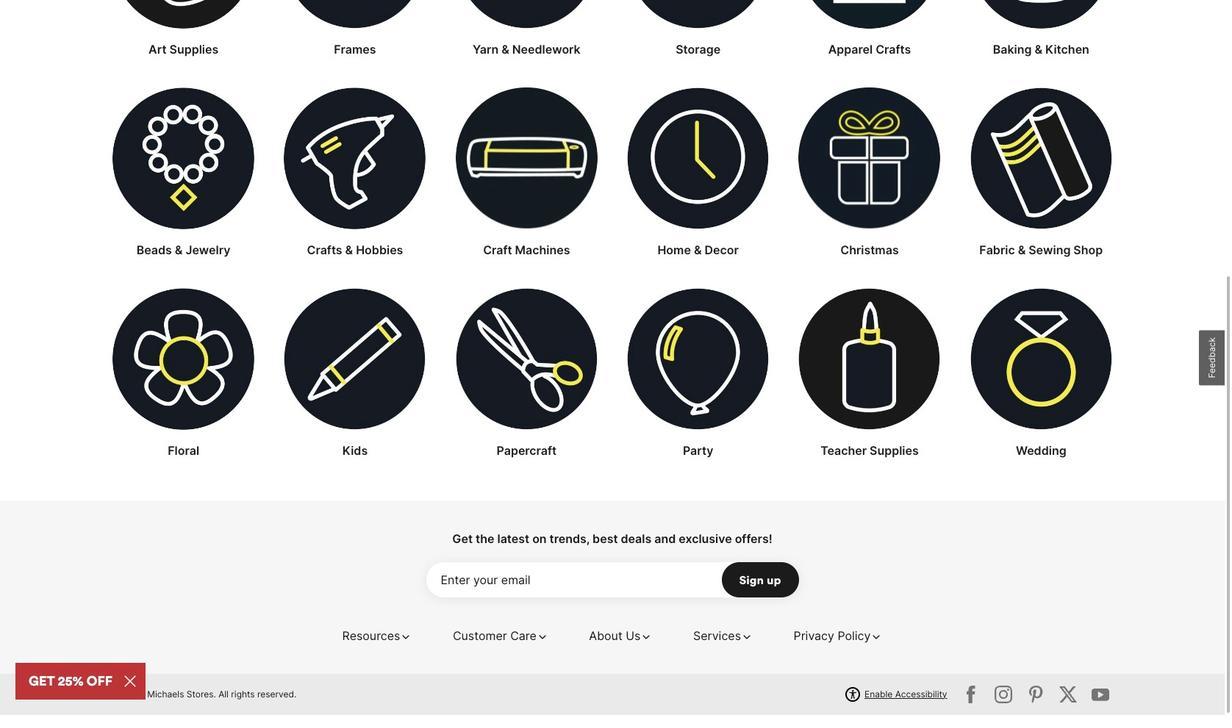 Task type: vqa. For each thing, say whether or not it's contained in the screenshot.
Home Storage & Organization link
no



Task type: describe. For each thing, give the bounding box(es) containing it.
kitchen
[[1046, 42, 1090, 56]]

frames
[[334, 42, 376, 56]]

wedding link
[[971, 288, 1113, 460]]

fabric & sewing shop
[[980, 243, 1104, 257]]

resources button
[[342, 627, 412, 645]]

sign
[[740, 573, 764, 588]]

lazy load image image for teacher supplies
[[799, 288, 941, 430]]

party link
[[627, 288, 770, 460]]

michaels
[[147, 689, 184, 700]]

supplies for art supplies
[[170, 42, 219, 56]]

craft machines
[[483, 243, 570, 257]]

resources
[[342, 629, 401, 643]]

reserved.
[[257, 689, 297, 700]]

lazy load image image for craft machines
[[456, 87, 598, 229]]

©
[[113, 689, 121, 700]]

privacy policy
[[794, 629, 871, 643]]

yarn & needlework
[[473, 42, 581, 56]]

art
[[149, 42, 167, 56]]

art supplies link
[[113, 0, 255, 58]]

lazy load image image for art supplies
[[113, 0, 255, 28]]

storage link
[[627, 0, 770, 58]]

trends,
[[550, 532, 590, 546]]

home & decor link
[[627, 87, 770, 259]]

all
[[219, 689, 229, 700]]

up
[[767, 573, 782, 588]]

papercraft link
[[456, 288, 598, 460]]

sewing
[[1029, 243, 1071, 257]]

papercraft
[[497, 443, 557, 458]]

yarn
[[473, 42, 499, 56]]

latest
[[498, 532, 530, 546]]

lazy load image image for baking & kitchen
[[971, 0, 1113, 28]]

& for beads
[[175, 243, 183, 257]]

twitter image
[[1025, 683, 1048, 707]]

& for home
[[694, 243, 702, 257]]

enable accessibility
[[865, 689, 948, 700]]

apparel crafts
[[829, 42, 912, 56]]

offers!
[[735, 532, 773, 546]]

floral link
[[113, 288, 255, 460]]

services
[[694, 629, 742, 643]]

stores.
[[187, 689, 216, 700]]

1 vertical spatial crafts
[[307, 243, 343, 257]]

hobbies
[[356, 243, 403, 257]]

2024
[[123, 689, 145, 700]]

care
[[511, 629, 537, 643]]

customer care
[[453, 629, 537, 643]]

lazy load image image for storage
[[628, 0, 770, 28]]

crafts & hobbies link
[[284, 87, 426, 259]]

christmas image
[[799, 87, 941, 229]]

2 twitter image from the left
[[992, 683, 1016, 707]]

lazy load image image for beads & jewelry
[[113, 87, 255, 229]]

about us
[[589, 629, 641, 643]]

lazy load image image for fabric & sewing shop
[[971, 87, 1113, 229]]

machines
[[515, 243, 570, 257]]

beads & jewelry
[[137, 243, 231, 257]]

privacy policy button
[[794, 627, 883, 645]]

0 vertical spatial crafts
[[876, 42, 912, 56]]

get
[[453, 532, 473, 546]]

lazy load image image for crafts & hobbies
[[284, 87, 426, 229]]

home & decor
[[658, 243, 739, 257]]

1 twitter image from the left
[[960, 683, 984, 707]]

needlework
[[513, 42, 581, 56]]

fabric & sewing shop link
[[971, 87, 1113, 259]]

lazy load image image for party
[[628, 288, 770, 430]]

crafts & hobbies
[[307, 243, 403, 257]]

about
[[589, 629, 623, 643]]



Task type: locate. For each thing, give the bounding box(es) containing it.
lazy load image image inside beads & jewelry link
[[113, 87, 255, 229]]

wedding
[[1017, 443, 1067, 458]]

customer care button
[[453, 627, 549, 645]]

& for crafts
[[345, 243, 353, 257]]

© 2024 michaels stores. all rights reserved.
[[113, 689, 297, 700]]

& for yarn
[[502, 42, 510, 56]]

baking & kitchen
[[994, 42, 1090, 56]]

teacher supplies
[[821, 443, 919, 458]]

floral
[[168, 443, 199, 458]]

lazy load image image inside "party" link
[[628, 288, 770, 430]]

crafts right apparel
[[876, 42, 912, 56]]

& right yarn
[[502, 42, 510, 56]]

home
[[658, 243, 691, 257]]

fabric
[[980, 243, 1016, 257]]

3 twitter image from the left
[[1057, 683, 1081, 707]]

& right fabric
[[1019, 243, 1026, 257]]

storage
[[676, 42, 721, 56]]

teacher
[[821, 443, 867, 458]]

us
[[626, 629, 641, 643]]

lazy load image image inside crafts & hobbies link
[[284, 87, 426, 229]]

twitter image
[[960, 683, 984, 707], [992, 683, 1016, 707], [1057, 683, 1081, 707]]

lazy load image image for apparel crafts
[[799, 0, 941, 28]]

&
[[502, 42, 510, 56], [1035, 42, 1043, 56], [175, 243, 183, 257], [345, 243, 353, 257], [694, 243, 702, 257], [1019, 243, 1026, 257]]

0 horizontal spatial twitter image
[[960, 683, 984, 707]]

lazy load image image inside kids link
[[284, 288, 426, 430]]

shop
[[1074, 243, 1104, 257]]

twitter image left twitter image at the right of page
[[992, 683, 1016, 707]]

on
[[533, 532, 547, 546]]

party
[[683, 443, 714, 458]]

rights
[[231, 689, 255, 700]]

lazy load image image inside the wedding link
[[971, 288, 1113, 430]]

1 horizontal spatial crafts
[[876, 42, 912, 56]]

1 horizontal spatial supplies
[[870, 443, 919, 458]]

about us button
[[589, 627, 653, 645]]

youtube image
[[1089, 683, 1113, 707]]

kids link
[[284, 288, 426, 460]]

1 vertical spatial supplies
[[870, 443, 919, 458]]

2 horizontal spatial twitter image
[[1057, 683, 1081, 707]]

lazy load image image inside the storage 'link'
[[628, 0, 770, 28]]

twitter image right twitter image at the right of page
[[1057, 683, 1081, 707]]

craft
[[483, 243, 512, 257]]

& left hobbies
[[345, 243, 353, 257]]

twitter image right 'accessibility'
[[960, 683, 984, 707]]

baking
[[994, 42, 1032, 56]]

crafts
[[876, 42, 912, 56], [307, 243, 343, 257]]

0 horizontal spatial supplies
[[170, 42, 219, 56]]

& right baking
[[1035, 42, 1043, 56]]

teacher supplies link
[[799, 288, 941, 460]]

lazy load image image inside teacher supplies link
[[799, 288, 941, 430]]

sign up button
[[722, 563, 799, 598]]

lazy load image image inside floral link
[[113, 288, 255, 430]]

lazy load image image inside frames link
[[284, 0, 426, 28]]

1 horizontal spatial twitter image
[[992, 683, 1016, 707]]

lazy load image image inside papercraft link
[[456, 288, 598, 430]]

christmas link
[[799, 87, 941, 259]]

and
[[655, 532, 676, 546]]

privacy
[[794, 629, 835, 643]]

0 horizontal spatial crafts
[[307, 243, 343, 257]]

decor
[[705, 243, 739, 257]]

baking & kitchen link
[[971, 0, 1113, 58]]

services button
[[694, 627, 753, 645]]

supplies right teacher
[[870, 443, 919, 458]]

accessibility
[[896, 689, 948, 700]]

lazy load image image inside apparel crafts link
[[799, 0, 941, 28]]

supplies right 'art' on the left top
[[170, 42, 219, 56]]

0 vertical spatial supplies
[[170, 42, 219, 56]]

the
[[476, 532, 495, 546]]

sign up
[[740, 573, 782, 588]]

enable
[[865, 689, 893, 700]]

lazy load image image for floral
[[113, 288, 255, 430]]

jewelry
[[186, 243, 231, 257]]

lazy load image image for wedding
[[971, 288, 1113, 430]]

deals
[[621, 532, 652, 546]]

lazy load image image inside art supplies link
[[113, 0, 255, 28]]

apparel
[[829, 42, 873, 56]]

lazy load image image for home & decor
[[628, 87, 770, 229]]

lazy load image image for yarn & needlework
[[456, 0, 598, 28]]

christmas
[[841, 243, 899, 257]]

lazy load image image inside home & decor link
[[628, 87, 770, 229]]

art supplies
[[149, 42, 219, 56]]

craft machines link
[[456, 87, 598, 259]]

beads & jewelry link
[[113, 87, 255, 259]]

frames link
[[284, 0, 426, 58]]

& for baking
[[1035, 42, 1043, 56]]

lazy load image image
[[113, 0, 255, 28], [284, 0, 426, 28], [456, 0, 598, 28], [628, 0, 770, 28], [799, 0, 941, 28], [971, 0, 1113, 28], [113, 87, 255, 229], [284, 87, 426, 229], [456, 87, 598, 229], [628, 87, 770, 229], [971, 87, 1113, 229], [113, 288, 255, 430], [284, 288, 426, 430], [456, 288, 598, 430], [628, 288, 770, 430], [799, 288, 941, 430], [971, 288, 1113, 430]]

kids
[[343, 443, 368, 458]]

lazy load image image inside the fabric & sewing shop link
[[971, 87, 1113, 229]]

apparel crafts link
[[799, 0, 941, 58]]

policy
[[838, 629, 871, 643]]

& right home
[[694, 243, 702, 257]]

lazy load image image for kids
[[284, 288, 426, 430]]

lazy load image image inside yarn & needlework link
[[456, 0, 598, 28]]

& right the beads
[[175, 243, 183, 257]]

lazy load image image inside craft machines link
[[456, 87, 598, 229]]

best
[[593, 532, 618, 546]]

beads
[[137, 243, 172, 257]]

& for fabric
[[1019, 243, 1026, 257]]

lazy load image image inside baking & kitchen link
[[971, 0, 1113, 28]]

Enter your email field
[[426, 563, 799, 598]]

yarn & needlework link
[[456, 0, 598, 58]]

get the latest on trends, best deals and exclusive offers!
[[453, 532, 773, 546]]

exclusive
[[679, 532, 732, 546]]

customer
[[453, 629, 507, 643]]

crafts left hobbies
[[307, 243, 343, 257]]

lazy load image image for papercraft
[[456, 288, 598, 430]]

supplies for teacher supplies
[[870, 443, 919, 458]]

lazy load image image for frames
[[284, 0, 426, 28]]

supplies
[[170, 42, 219, 56], [870, 443, 919, 458]]



